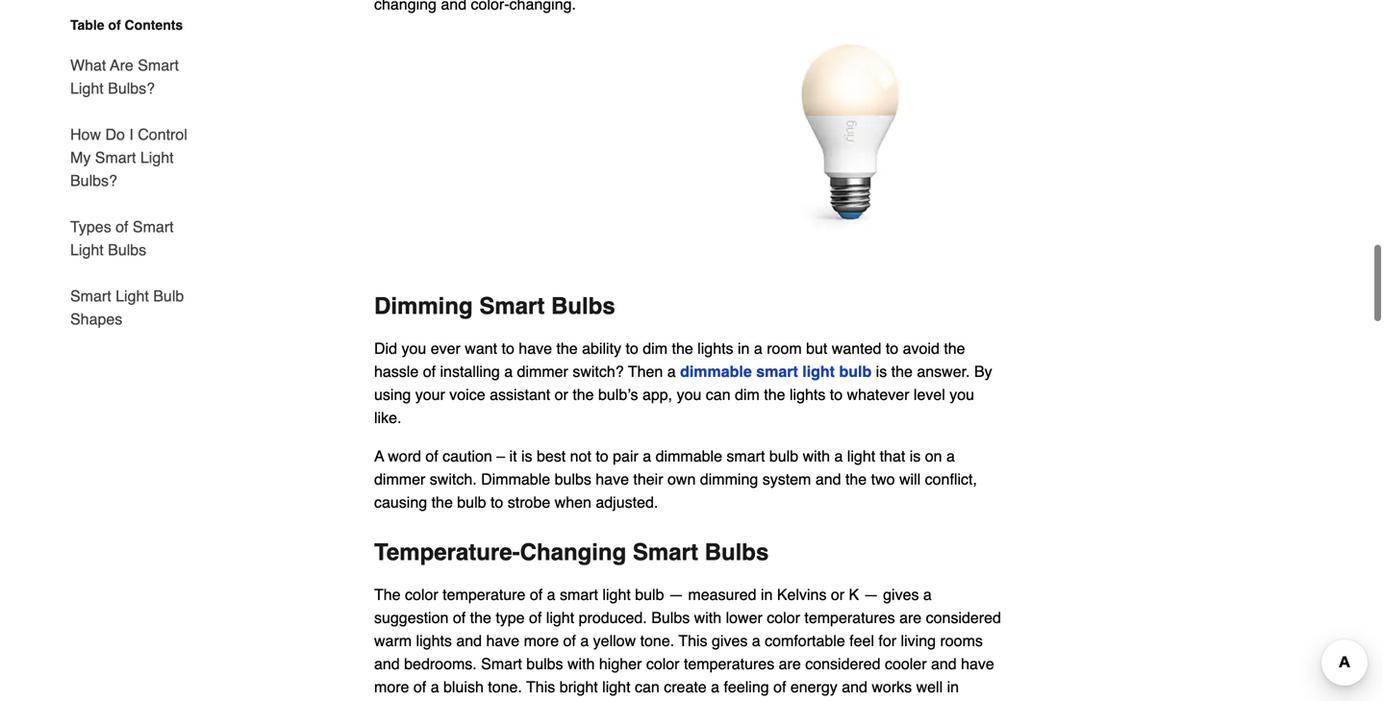 Task type: describe. For each thing, give the bounding box(es) containing it.
rooms
[[941, 632, 983, 650]]

2 horizontal spatial is
[[910, 448, 921, 465]]

0 vertical spatial dimmable
[[680, 363, 752, 381]]

0 vertical spatial gives
[[884, 586, 919, 604]]

ability
[[582, 340, 622, 358]]

control
[[138, 126, 187, 143]]

suggestion
[[374, 609, 449, 627]]

hassle
[[374, 363, 419, 381]]

smart inside the smart light bulb shapes
[[70, 287, 111, 305]]

1 horizontal spatial you
[[677, 386, 702, 404]]

and down rooms
[[931, 655, 957, 673]]

the down switch.
[[432, 494, 453, 512]]

a left room in the right of the page
[[754, 340, 763, 358]]

switch?
[[573, 363, 624, 381]]

dimming
[[374, 293, 473, 320]]

and up bedrooms.
[[456, 632, 482, 650]]

have down rooms
[[961, 655, 995, 673]]

bright
[[560, 678, 598, 696]]

bulb inside the color temperature of a smart light bulb — measured in kelvins or k — gives a suggestion of the type of light produced. bulbs with lower color temperatures are considered warm lights and have more of a yellow tone. this gives a comfortable feel for living rooms and bedrooms. smart bulbs with higher color temperatures are considered cooler and have more of a bluish tone. this bright light can create a feeling of energy and works wel
[[635, 586, 664, 604]]

do
[[105, 126, 125, 143]]

produced.
[[579, 609, 647, 627]]

2 horizontal spatial you
[[950, 386, 975, 404]]

–
[[497, 448, 505, 465]]

to down dimmable
[[491, 494, 504, 512]]

1 vertical spatial considered
[[806, 655, 881, 673]]

the down 'avoid'
[[892, 363, 913, 381]]

feel
[[850, 632, 875, 650]]

how do i control my smart light bulbs? link
[[70, 112, 199, 204]]

light up produced.
[[603, 586, 631, 604]]

conflict,
[[925, 471, 978, 488]]

dimming
[[700, 471, 759, 488]]

avoid
[[903, 340, 940, 358]]

to right the want at left
[[502, 340, 515, 358]]

want
[[465, 340, 498, 358]]

a up assistant
[[504, 363, 513, 381]]

have inside a word of caution – it is best not to pair a dimmable smart bulb with a light that is on a dimmer switch. dimmable bulbs have their own dimming system and the two will conflict, causing the bulb to strobe when adjusted.
[[596, 471, 629, 488]]

not
[[570, 448, 592, 465]]

how do i control my smart light bulbs?
[[70, 126, 187, 190]]

pair
[[613, 448, 639, 465]]

0 vertical spatial temperatures
[[805, 609, 896, 627]]

to left 'avoid'
[[886, 340, 899, 358]]

system
[[763, 471, 812, 488]]

the
[[374, 586, 401, 604]]

like.
[[374, 409, 402, 427]]

changing
[[520, 539, 627, 566]]

adjusted.
[[596, 494, 659, 512]]

your
[[415, 386, 445, 404]]

dimmable inside a word of caution – it is best not to pair a dimmable smart bulb with a light that is on a dimmer switch. dimmable bulbs have their own dimming system and the two will conflict, causing the bulb to strobe when adjusted.
[[656, 448, 723, 465]]

lower
[[726, 609, 763, 627]]

is inside is the answer. by using your voice assistant or the bulb's app, you can dim the lights to whatever level you like.
[[876, 363, 887, 381]]

or inside is the answer. by using your voice assistant or the bulb's app, you can dim the lights to whatever level you like.
[[555, 386, 569, 404]]

types
[[70, 218, 111, 236]]

bedrooms.
[[404, 655, 477, 673]]

bulb down wanted
[[840, 363, 872, 381]]

word
[[388, 448, 421, 465]]

1 vertical spatial color
[[767, 609, 801, 627]]

warm
[[374, 632, 412, 650]]

works
[[872, 678, 912, 696]]

bulbs up ability
[[551, 293, 616, 320]]

the up is the answer. by using your voice assistant or the bulb's app, you can dim the lights to whatever level you like. at the bottom of the page
[[672, 340, 694, 358]]

that
[[880, 448, 906, 465]]

smart inside the color temperature of a smart light bulb — measured in kelvins or k — gives a suggestion of the type of light produced. bulbs with lower color temperatures are considered warm lights and have more of a yellow tone. this gives a comfortable feel for living rooms and bedrooms. smart bulbs with higher color temperatures are considered cooler and have more of a bluish tone. this bright light can create a feeling of energy and works wel
[[481, 655, 522, 673]]

temperature
[[443, 586, 526, 604]]

1 horizontal spatial more
[[524, 632, 559, 650]]

wanted
[[832, 340, 882, 358]]

dimmer inside a word of caution – it is best not to pair a dimmable smart bulb with a light that is on a dimmer switch. dimmable bulbs have their own dimming system and the two will conflict, causing the bulb to strobe when adjusted.
[[374, 471, 426, 488]]

dimmable
[[481, 471, 551, 488]]

higher
[[599, 655, 642, 673]]

a left that
[[835, 448, 843, 465]]

strobe
[[508, 494, 551, 512]]

but
[[807, 340, 828, 358]]

0 vertical spatial considered
[[926, 609, 1002, 627]]

it
[[510, 448, 517, 465]]

own
[[668, 471, 696, 488]]

and left works
[[842, 678, 868, 696]]

bluish
[[444, 678, 484, 696]]

light down higher in the bottom of the page
[[603, 678, 631, 696]]

a
[[374, 448, 384, 465]]

ever
[[431, 340, 461, 358]]

bulb up system on the right bottom of the page
[[770, 448, 799, 465]]

smart light bulb shapes link
[[70, 273, 199, 331]]

of right the temperature
[[530, 586, 543, 604]]

contents
[[125, 17, 183, 33]]

types of smart light bulbs
[[70, 218, 174, 259]]

light down but
[[803, 363, 835, 381]]

dimmable smart light bulb link
[[680, 363, 872, 381]]

bulbs inside the color temperature of a smart light bulb — measured in kelvins or k — gives a suggestion of the type of light produced. bulbs with lower color temperatures are considered warm lights and have more of a yellow tone. this gives a comfortable feel for living rooms and bedrooms. smart bulbs with higher color temperatures are considered cooler and have more of a bluish tone. this bright light can create a feeling of energy and works wel
[[652, 609, 690, 627]]

to right not on the bottom
[[596, 448, 609, 465]]

the down dimmable smart light bulb
[[764, 386, 786, 404]]

comfortable
[[765, 632, 846, 650]]

of right "type"
[[529, 609, 542, 627]]

what
[[70, 56, 106, 74]]

caution
[[443, 448, 492, 465]]

0 horizontal spatial more
[[374, 678, 409, 696]]

1 vertical spatial this
[[527, 678, 556, 696]]

the down switch?
[[573, 386, 594, 404]]

causing
[[374, 494, 427, 512]]

what are smart light bulbs?
[[70, 56, 179, 97]]

living
[[901, 632, 936, 650]]

have down "type"
[[486, 632, 520, 650]]

bulbs up measured on the bottom of page
[[705, 539, 769, 566]]

whatever
[[847, 386, 910, 404]]

switch.
[[430, 471, 477, 488]]

table of contents
[[70, 17, 183, 33]]

on
[[926, 448, 943, 465]]

for
[[879, 632, 897, 650]]

can inside the color temperature of a smart light bulb — measured in kelvins or k — gives a suggestion of the type of light produced. bulbs with lower color temperatures are considered warm lights and have more of a yellow tone. this gives a comfortable feel for living rooms and bedrooms. smart bulbs with higher color temperatures are considered cooler and have more of a bluish tone. this bright light can create a feeling of energy and works wel
[[635, 678, 660, 696]]

of inside types of smart light bulbs
[[116, 218, 128, 236]]

lights inside did you ever want to have the ability to dim the lights in a room but wanted to avoid the hassle of installing a dimmer switch? then a
[[698, 340, 734, 358]]

bulbs inside the color temperature of a smart light bulb — measured in kelvins or k — gives a suggestion of the type of light produced. bulbs with lower color temperatures are considered warm lights and have more of a yellow tone. this gives a comfortable feel for living rooms and bedrooms. smart bulbs with higher color temperatures are considered cooler and have more of a bluish tone. this bright light can create a feeling of energy and works wel
[[527, 655, 563, 673]]

1 vertical spatial with
[[694, 609, 722, 627]]

bulb
[[153, 287, 184, 305]]

a right on
[[947, 448, 955, 465]]

did
[[374, 340, 397, 358]]

a down temperature-changing smart bulbs
[[547, 586, 556, 604]]

k
[[849, 586, 860, 604]]

dimming smart bulbs
[[374, 293, 616, 320]]

are
[[110, 56, 134, 74]]

1 horizontal spatial color
[[647, 655, 680, 673]]

light inside types of smart light bulbs
[[70, 241, 104, 259]]

level
[[914, 386, 946, 404]]

table of contents element
[[55, 15, 199, 331]]

two
[[872, 471, 895, 488]]

of right feeling
[[774, 678, 787, 696]]

to up "then"
[[626, 340, 639, 358]]

temperature-changing smart bulbs
[[374, 539, 769, 566]]

0 horizontal spatial tone.
[[488, 678, 522, 696]]

create
[[664, 678, 707, 696]]

table
[[70, 17, 104, 33]]

using
[[374, 386, 411, 404]]

kelvins
[[777, 586, 827, 604]]

with inside a word of caution – it is best not to pair a dimmable smart bulb with a light that is on a dimmer switch. dimmable bulbs have their own dimming system and the two will conflict, causing the bulb to strobe when adjusted.
[[803, 448, 831, 465]]

by
[[975, 363, 993, 381]]

their
[[634, 471, 664, 488]]

and down warm
[[374, 655, 400, 673]]



Task type: locate. For each thing, give the bounding box(es) containing it.
1 horizontal spatial or
[[831, 586, 845, 604]]

is left on
[[910, 448, 921, 465]]

of right table
[[108, 17, 121, 33]]

a right "then"
[[668, 363, 676, 381]]

lights inside is the answer. by using your voice assistant or the bulb's app, you can dim the lights to whatever level you like.
[[790, 386, 826, 404]]

more down "type"
[[524, 632, 559, 650]]

1 horizontal spatial dimmer
[[517, 363, 569, 381]]

temperatures down "k" at the bottom of the page
[[805, 609, 896, 627]]

2 horizontal spatial lights
[[790, 386, 826, 404]]

of inside did you ever want to have the ability to dim the lights in a room but wanted to avoid the hassle of installing a dimmer switch? then a
[[423, 363, 436, 381]]

this up create
[[679, 632, 708, 650]]

1 vertical spatial dimmer
[[374, 471, 426, 488]]

how
[[70, 126, 101, 143]]

have up assistant
[[519, 340, 552, 358]]

measured
[[688, 586, 757, 604]]

0 vertical spatial can
[[706, 386, 731, 404]]

the left two
[[846, 471, 867, 488]]

bulb down switch.
[[457, 494, 486, 512]]

light down what
[[70, 79, 104, 97]]

0 vertical spatial this
[[679, 632, 708, 650]]

0 horizontal spatial in
[[738, 340, 750, 358]]

light
[[70, 79, 104, 97], [140, 149, 174, 166], [70, 241, 104, 259], [116, 287, 149, 305]]

color up create
[[647, 655, 680, 673]]

lights inside the color temperature of a smart light bulb — measured in kelvins or k — gives a suggestion of the type of light produced. bulbs with lower color temperatures are considered warm lights and have more of a yellow tone. this gives a comfortable feel for living rooms and bedrooms. smart bulbs with higher color temperatures are considered cooler and have more of a bluish tone. this bright light can create a feeling of energy and works wel
[[416, 632, 452, 650]]

smart
[[138, 56, 179, 74], [95, 149, 136, 166], [133, 218, 174, 236], [70, 287, 111, 305], [480, 293, 545, 320], [633, 539, 699, 566], [481, 655, 522, 673]]

room
[[767, 340, 802, 358]]

smart light bulb shapes
[[70, 287, 184, 328]]

gives down lower
[[712, 632, 748, 650]]

installing
[[440, 363, 500, 381]]

1 horizontal spatial gives
[[884, 586, 919, 604]]

0 vertical spatial color
[[405, 586, 439, 604]]

you right did
[[402, 340, 427, 358]]

— right "k" at the bottom of the page
[[864, 586, 879, 604]]

bulbs down types
[[108, 241, 146, 259]]

1 vertical spatial are
[[779, 655, 801, 673]]

2 vertical spatial smart
[[560, 586, 599, 604]]

a down lower
[[752, 632, 761, 650]]

then
[[628, 363, 663, 381]]

feeling
[[724, 678, 769, 696]]

smart inside types of smart light bulbs
[[133, 218, 174, 236]]

2 vertical spatial color
[[647, 655, 680, 673]]

is
[[876, 363, 887, 381], [522, 448, 533, 465], [910, 448, 921, 465]]

0 horizontal spatial this
[[527, 678, 556, 696]]

in up lower
[[761, 586, 773, 604]]

0 horizontal spatial or
[[555, 386, 569, 404]]

color up the suggestion
[[405, 586, 439, 604]]

or
[[555, 386, 569, 404], [831, 586, 845, 604]]

voice
[[450, 386, 486, 404]]

the up answer.
[[944, 340, 966, 358]]

or right assistant
[[555, 386, 569, 404]]

of down the temperature
[[453, 609, 466, 627]]

1 vertical spatial bulbs?
[[70, 172, 117, 190]]

can
[[706, 386, 731, 404], [635, 678, 660, 696]]

lights up is the answer. by using your voice assistant or the bulb's app, you can dim the lights to whatever level you like. at the bottom of the page
[[698, 340, 734, 358]]

the
[[557, 340, 578, 358], [672, 340, 694, 358], [944, 340, 966, 358], [892, 363, 913, 381], [573, 386, 594, 404], [764, 386, 786, 404], [846, 471, 867, 488], [432, 494, 453, 512], [470, 609, 492, 627]]

1 horizontal spatial are
[[900, 609, 922, 627]]

have inside did you ever want to have the ability to dim the lights in a room but wanted to avoid the hassle of installing a dimmer switch? then a
[[519, 340, 552, 358]]

can down did you ever want to have the ability to dim the lights in a room but wanted to avoid the hassle of installing a dimmer switch? then a
[[706, 386, 731, 404]]

light right "type"
[[546, 609, 575, 627]]

the down the temperature
[[470, 609, 492, 627]]

light inside what are smart light bulbs?
[[70, 79, 104, 97]]

dim
[[643, 340, 668, 358], [735, 386, 760, 404]]

energy
[[791, 678, 838, 696]]

or left "k" at the bottom of the page
[[831, 586, 845, 604]]

a
[[754, 340, 763, 358], [504, 363, 513, 381], [668, 363, 676, 381], [643, 448, 652, 465], [835, 448, 843, 465], [947, 448, 955, 465], [547, 586, 556, 604], [924, 586, 932, 604], [581, 632, 589, 650], [752, 632, 761, 650], [431, 678, 439, 696], [711, 678, 720, 696]]

with up system on the right bottom of the page
[[803, 448, 831, 465]]

1 vertical spatial tone.
[[488, 678, 522, 696]]

bulb's
[[599, 386, 639, 404]]

lights
[[698, 340, 734, 358], [790, 386, 826, 404], [416, 632, 452, 650]]

a ring smart light bulb. image
[[692, 0, 1009, 264]]

type
[[496, 609, 525, 627]]

this
[[679, 632, 708, 650], [527, 678, 556, 696]]

1 vertical spatial can
[[635, 678, 660, 696]]

bulbs? inside what are smart light bulbs?
[[108, 79, 155, 97]]

a right create
[[711, 678, 720, 696]]

of right word
[[426, 448, 439, 465]]

0 vertical spatial or
[[555, 386, 569, 404]]

0 vertical spatial bulbs?
[[108, 79, 155, 97]]

2 horizontal spatial with
[[803, 448, 831, 465]]

is right it
[[522, 448, 533, 465]]

what are smart light bulbs? link
[[70, 42, 199, 112]]

is the answer. by using your voice assistant or the bulb's app, you can dim the lights to whatever level you like.
[[374, 363, 993, 427]]

when
[[555, 494, 592, 512]]

you
[[402, 340, 427, 358], [677, 386, 702, 404], [950, 386, 975, 404]]

assistant
[[490, 386, 551, 404]]

lights down dimmable smart light bulb
[[790, 386, 826, 404]]

1 horizontal spatial with
[[694, 609, 722, 627]]

light inside the smart light bulb shapes
[[116, 287, 149, 305]]

in inside did you ever want to have the ability to dim the lights in a room but wanted to avoid the hassle of installing a dimmer switch? then a
[[738, 340, 750, 358]]

are down comfortable
[[779, 655, 801, 673]]

light left that
[[848, 448, 876, 465]]

2 horizontal spatial color
[[767, 609, 801, 627]]

0 horizontal spatial are
[[779, 655, 801, 673]]

or inside the color temperature of a smart light bulb — measured in kelvins or k — gives a suggestion of the type of light produced. bulbs with lower color temperatures are considered warm lights and have more of a yellow tone. this gives a comfortable feel for living rooms and bedrooms. smart bulbs with higher color temperatures are considered cooler and have more of a bluish tone. this bright light can create a feeling of energy and works wel
[[831, 586, 845, 604]]

are up living
[[900, 609, 922, 627]]

are
[[900, 609, 922, 627], [779, 655, 801, 673]]

bulbs? inside how do i control my smart light bulbs?
[[70, 172, 117, 190]]

answer.
[[917, 363, 971, 381]]

gives
[[884, 586, 919, 604], [712, 632, 748, 650]]

bulbs up when
[[555, 471, 592, 488]]

in
[[738, 340, 750, 358], [761, 586, 773, 604]]

lights up bedrooms.
[[416, 632, 452, 650]]

1 vertical spatial temperatures
[[684, 655, 775, 673]]

light left bulb
[[116, 287, 149, 305]]

dim up "then"
[[643, 340, 668, 358]]

smart up produced.
[[560, 586, 599, 604]]

with
[[803, 448, 831, 465], [694, 609, 722, 627], [568, 655, 595, 673]]

1 horizontal spatial in
[[761, 586, 773, 604]]

0 horizontal spatial with
[[568, 655, 595, 673]]

will
[[900, 471, 921, 488]]

can down higher in the bottom of the page
[[635, 678, 660, 696]]

2 vertical spatial with
[[568, 655, 595, 673]]

you inside did you ever want to have the ability to dim the lights in a room but wanted to avoid the hassle of installing a dimmer switch? then a
[[402, 340, 427, 358]]

a right pair
[[643, 448, 652, 465]]

more down warm
[[374, 678, 409, 696]]

1 vertical spatial dimmable
[[656, 448, 723, 465]]

1 vertical spatial or
[[831, 586, 845, 604]]

0 vertical spatial in
[[738, 340, 750, 358]]

2 — from the left
[[864, 586, 879, 604]]

1 — from the left
[[669, 586, 684, 604]]

to inside is the answer. by using your voice assistant or the bulb's app, you can dim the lights to whatever level you like.
[[830, 386, 843, 404]]

dimmable smart light bulb
[[680, 363, 872, 381]]

best
[[537, 448, 566, 465]]

dimmer
[[517, 363, 569, 381], [374, 471, 426, 488]]

a up living
[[924, 586, 932, 604]]

and
[[816, 471, 842, 488], [456, 632, 482, 650], [374, 655, 400, 673], [931, 655, 957, 673], [842, 678, 868, 696]]

1 vertical spatial smart
[[727, 448, 765, 465]]

bulb up produced.
[[635, 586, 664, 604]]

bulbs? down my
[[70, 172, 117, 190]]

1 horizontal spatial considered
[[926, 609, 1002, 627]]

have
[[519, 340, 552, 358], [596, 471, 629, 488], [486, 632, 520, 650], [961, 655, 995, 673]]

yellow
[[593, 632, 636, 650]]

1 vertical spatial dim
[[735, 386, 760, 404]]

smart right types
[[133, 218, 174, 236]]

did you ever want to have the ability to dim the lights in a room but wanted to avoid the hassle of installing a dimmer switch? then a
[[374, 340, 966, 381]]

0 vertical spatial lights
[[698, 340, 734, 358]]

tone.
[[640, 632, 675, 650], [488, 678, 522, 696]]

0 horizontal spatial can
[[635, 678, 660, 696]]

color down kelvins
[[767, 609, 801, 627]]

1 vertical spatial gives
[[712, 632, 748, 650]]

smart inside how do i control my smart light bulbs?
[[95, 149, 136, 166]]

smart
[[757, 363, 799, 381], [727, 448, 765, 465], [560, 586, 599, 604]]

0 horizontal spatial color
[[405, 586, 439, 604]]

0 vertical spatial bulbs
[[555, 471, 592, 488]]

smart inside what are smart light bulbs?
[[138, 56, 179, 74]]

bulbs? down are
[[108, 79, 155, 97]]

dimmer inside did you ever want to have the ability to dim the lights in a room but wanted to avoid the hassle of installing a dimmer switch? then a
[[517, 363, 569, 381]]

1 horizontal spatial —
[[864, 586, 879, 604]]

0 vertical spatial tone.
[[640, 632, 675, 650]]

smart down room in the right of the page
[[757, 363, 799, 381]]

smart down do
[[95, 149, 136, 166]]

dim inside is the answer. by using your voice assistant or the bulb's app, you can dim the lights to whatever level you like.
[[735, 386, 760, 404]]

1 vertical spatial in
[[761, 586, 773, 604]]

1 vertical spatial more
[[374, 678, 409, 696]]

shapes
[[70, 310, 122, 328]]

you down answer.
[[950, 386, 975, 404]]

1 horizontal spatial tone.
[[640, 632, 675, 650]]

gives right "k" at the bottom of the page
[[884, 586, 919, 604]]

dimmer up assistant
[[517, 363, 569, 381]]

— left measured on the bottom of page
[[669, 586, 684, 604]]

1 horizontal spatial is
[[876, 363, 887, 381]]

0 horizontal spatial temperatures
[[684, 655, 775, 673]]

can inside is the answer. by using your voice assistant or the bulb's app, you can dim the lights to whatever level you like.
[[706, 386, 731, 404]]

a word of caution – it is best not to pair a dimmable smart bulb with a light that is on a dimmer switch. dimmable bulbs have their own dimming system and the two will conflict, causing the bulb to strobe when adjusted.
[[374, 448, 978, 512]]

0 vertical spatial smart
[[757, 363, 799, 381]]

0 horizontal spatial considered
[[806, 655, 881, 673]]

1 horizontal spatial dim
[[735, 386, 760, 404]]

of left yellow
[[563, 632, 576, 650]]

of up 'your'
[[423, 363, 436, 381]]

0 horizontal spatial you
[[402, 340, 427, 358]]

and right system on the right bottom of the page
[[816, 471, 842, 488]]

i
[[129, 126, 134, 143]]

in up dimmable smart light bulb link
[[738, 340, 750, 358]]

0 horizontal spatial dim
[[643, 340, 668, 358]]

light inside a word of caution – it is best not to pair a dimmable smart bulb with a light that is on a dimmer switch. dimmable bulbs have their own dimming system and the two will conflict, causing the bulb to strobe when adjusted.
[[848, 448, 876, 465]]

smart up bluish
[[481, 655, 522, 673]]

1 horizontal spatial can
[[706, 386, 731, 404]]

0 vertical spatial with
[[803, 448, 831, 465]]

with up bright
[[568, 655, 595, 673]]

0 vertical spatial dimmer
[[517, 363, 569, 381]]

considered down the feel
[[806, 655, 881, 673]]

smart inside the color temperature of a smart light bulb — measured in kelvins or k — gives a suggestion of the type of light produced. bulbs with lower color temperatures are considered warm lights and have more of a yellow tone. this gives a comfortable feel for living rooms and bedrooms. smart bulbs with higher color temperatures are considered cooler and have more of a bluish tone. this bright light can create a feeling of energy and works wel
[[560, 586, 599, 604]]

a down bedrooms.
[[431, 678, 439, 696]]

bulbs down measured on the bottom of page
[[652, 609, 690, 627]]

1 vertical spatial lights
[[790, 386, 826, 404]]

1 horizontal spatial lights
[[698, 340, 734, 358]]

0 horizontal spatial is
[[522, 448, 533, 465]]

smart up the want at left
[[480, 293, 545, 320]]

with down measured on the bottom of page
[[694, 609, 722, 627]]

my
[[70, 149, 91, 166]]

the inside the color temperature of a smart light bulb — measured in kelvins or k — gives a suggestion of the type of light produced. bulbs with lower color temperatures are considered warm lights and have more of a yellow tone. this gives a comfortable feel for living rooms and bedrooms. smart bulbs with higher color temperatures are considered cooler and have more of a bluish tone. this bright light can create a feeling of energy and works wel
[[470, 609, 492, 627]]

of down bedrooms.
[[414, 678, 427, 696]]

bulbs
[[555, 471, 592, 488], [527, 655, 563, 673]]

the color temperature of a smart light bulb — measured in kelvins or k — gives a suggestion of the type of light produced. bulbs with lower color temperatures are considered warm lights and have more of a yellow tone. this gives a comfortable feel for living rooms and bedrooms. smart bulbs with higher color temperatures are considered cooler and have more of a bluish tone. this bright light can create a feeling of energy and works wel
[[374, 586, 1002, 702]]

the left ability
[[557, 340, 578, 358]]

light inside how do i control my smart light bulbs?
[[140, 149, 174, 166]]

considered
[[926, 609, 1002, 627], [806, 655, 881, 673]]

dim inside did you ever want to have the ability to dim the lights in a room but wanted to avoid the hassle of installing a dimmer switch? then a
[[643, 340, 668, 358]]

0 horizontal spatial lights
[[416, 632, 452, 650]]

temperatures up feeling
[[684, 655, 775, 673]]

0 vertical spatial dim
[[643, 340, 668, 358]]

0 vertical spatial more
[[524, 632, 559, 650]]

smart right are
[[138, 56, 179, 74]]

0 horizontal spatial gives
[[712, 632, 748, 650]]

of
[[108, 17, 121, 33], [116, 218, 128, 236], [423, 363, 436, 381], [426, 448, 439, 465], [530, 586, 543, 604], [453, 609, 466, 627], [529, 609, 542, 627], [563, 632, 576, 650], [414, 678, 427, 696], [774, 678, 787, 696]]

0 vertical spatial are
[[900, 609, 922, 627]]

considered up rooms
[[926, 609, 1002, 627]]

1 vertical spatial bulbs
[[527, 655, 563, 673]]

bulbs inside a word of caution – it is best not to pair a dimmable smart bulb with a light that is on a dimmer switch. dimmable bulbs have their own dimming system and the two will conflict, causing the bulb to strobe when adjusted.
[[555, 471, 592, 488]]

of right types
[[116, 218, 128, 236]]

dimmer up causing
[[374, 471, 426, 488]]

2 vertical spatial lights
[[416, 632, 452, 650]]

tone. right bluish
[[488, 678, 522, 696]]

have down pair
[[596, 471, 629, 488]]

and inside a word of caution – it is best not to pair a dimmable smart bulb with a light that is on a dimmer switch. dimmable bulbs have their own dimming system and the two will conflict, causing the bulb to strobe when adjusted.
[[816, 471, 842, 488]]

smart down adjusted.
[[633, 539, 699, 566]]

1 horizontal spatial temperatures
[[805, 609, 896, 627]]

bulbs inside types of smart light bulbs
[[108, 241, 146, 259]]

this left bright
[[527, 678, 556, 696]]

of inside a word of caution – it is best not to pair a dimmable smart bulb with a light that is on a dimmer switch. dimmable bulbs have their own dimming system and the two will conflict, causing the bulb to strobe when adjusted.
[[426, 448, 439, 465]]

to
[[502, 340, 515, 358], [626, 340, 639, 358], [886, 340, 899, 358], [830, 386, 843, 404], [596, 448, 609, 465], [491, 494, 504, 512]]

bulbs
[[108, 241, 146, 259], [551, 293, 616, 320], [705, 539, 769, 566], [652, 609, 690, 627]]

temperature-
[[374, 539, 520, 566]]

app,
[[643, 386, 673, 404]]

0 horizontal spatial —
[[669, 586, 684, 604]]

smart inside a word of caution – it is best not to pair a dimmable smart bulb with a light that is on a dimmer switch. dimmable bulbs have their own dimming system and the two will conflict, causing the bulb to strobe when adjusted.
[[727, 448, 765, 465]]

0 horizontal spatial dimmer
[[374, 471, 426, 488]]

a left yellow
[[581, 632, 589, 650]]

dim down dimmable smart light bulb link
[[735, 386, 760, 404]]

cooler
[[885, 655, 927, 673]]

in inside the color temperature of a smart light bulb — measured in kelvins or k — gives a suggestion of the type of light produced. bulbs with lower color temperatures are considered warm lights and have more of a yellow tone. this gives a comfortable feel for living rooms and bedrooms. smart bulbs with higher color temperatures are considered cooler and have more of a bluish tone. this bright light can create a feeling of energy and works wel
[[761, 586, 773, 604]]

1 horizontal spatial this
[[679, 632, 708, 650]]



Task type: vqa. For each thing, say whether or not it's contained in the screenshot.
1st Plastic from the bottom of the page
no



